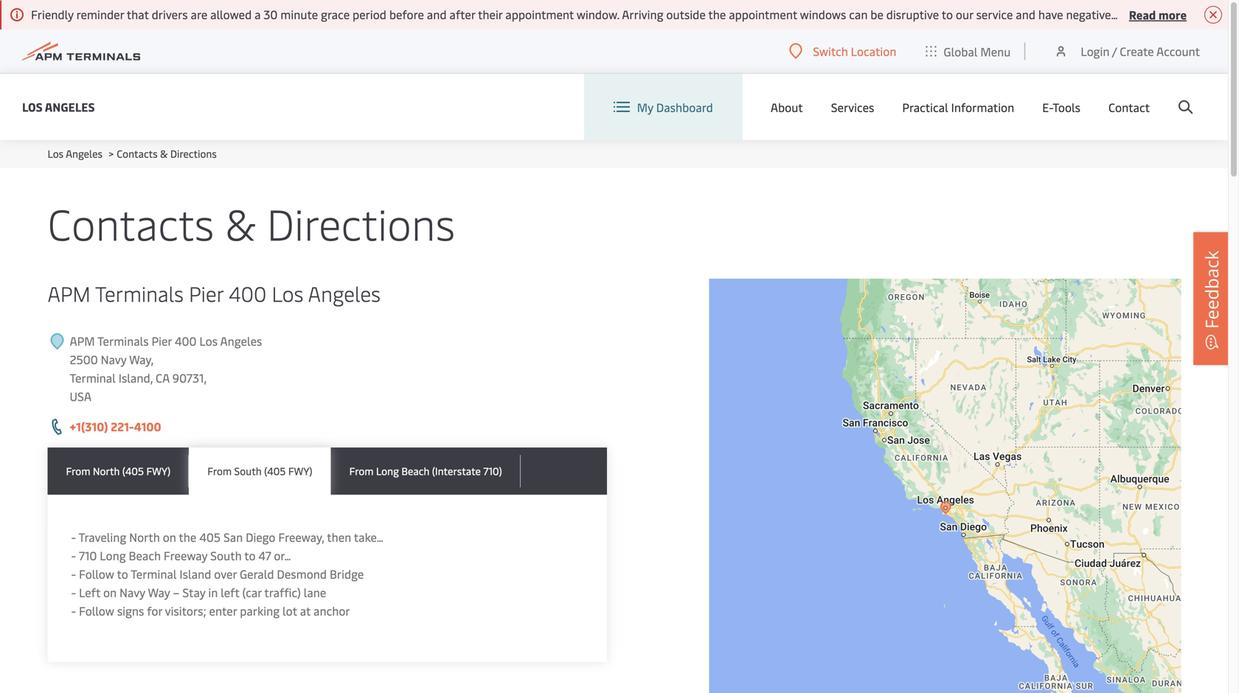 Task type: describe. For each thing, give the bounding box(es) containing it.
los angeles
[[22, 99, 95, 115]]

global
[[944, 43, 978, 59]]

/
[[1113, 43, 1118, 59]]

account
[[1157, 43, 1201, 59]]

1 vertical spatial contacts
[[48, 194, 214, 252]]

los inside apm terminals pier 400 los angeles 2500 navy way, terminal island, ca 90731, usa
[[200, 333, 218, 349]]

windows
[[801, 6, 847, 22]]

switch location
[[813, 43, 897, 59]]

my dashboard
[[638, 99, 714, 115]]

long inside button
[[376, 464, 399, 478]]

angeles inside apm terminals pier 400 los angeles 2500 navy way, terminal island, ca 90731, usa
[[220, 333, 262, 349]]

710
[[79, 548, 97, 564]]

apm terminals pier 400 los angeles
[[48, 279, 381, 307]]

beach inside - traveling north on the 405 san diego freeway, then take… - 710 long beach freeway south to 47 or… - follow to terminal island over gerald desmond bridge - left on navy way – stay in left (car traffic) lane - follow signs for visitors; enter parking lot at anchor
[[129, 548, 161, 564]]

contact button
[[1109, 74, 1151, 140]]

then
[[327, 530, 351, 545]]

close alert image
[[1205, 6, 1223, 24]]

4 - from the top
[[71, 585, 76, 601]]

my
[[638, 99, 654, 115]]

services
[[832, 99, 875, 115]]

los angeles > contacts & directions
[[48, 146, 217, 161]]

0 vertical spatial los angeles link
[[22, 98, 95, 116]]

beach inside button
[[402, 464, 430, 478]]

apm terminals pier 400 los angeles 2500 navy way, terminal island, ca 90731, usa
[[70, 333, 262, 404]]

from long beach  (interstate 710)
[[350, 464, 502, 478]]

710)
[[484, 464, 502, 478]]

south inside - traveling north on the 405 san diego freeway, then take… - 710 long beach freeway south to 47 or… - follow to terminal island over gerald desmond bridge - left on navy way – stay in left (car traffic) lane - follow signs for visitors; enter parking lot at anchor
[[210, 548, 242, 564]]

2 - from the top
[[71, 548, 76, 564]]

(interstate
[[432, 464, 481, 478]]

our
[[956, 6, 974, 22]]

my dashboard button
[[614, 74, 714, 140]]

period
[[353, 6, 387, 22]]

lane
[[304, 585, 326, 601]]

from north (405 fwy)
[[66, 464, 171, 478]]

service
[[977, 6, 1014, 22]]

feedback
[[1200, 251, 1224, 329]]

that
[[127, 6, 149, 22]]

read more
[[1130, 6, 1187, 22]]

30
[[264, 6, 278, 22]]

long inside - traveling north on the 405 san diego freeway, then take… - 710 long beach freeway south to 47 or… - follow to terminal island over gerald desmond bridge - left on navy way – stay in left (car traffic) lane - follow signs for visitors; enter parking lot at anchor
[[100, 548, 126, 564]]

practical
[[903, 99, 949, 115]]

stay
[[183, 585, 206, 601]]

3 - from the top
[[71, 566, 76, 582]]

contact
[[1109, 99, 1151, 115]]

90731,
[[172, 370, 207, 386]]

over
[[214, 566, 237, 582]]

in
[[208, 585, 218, 601]]

disruptive
[[887, 6, 940, 22]]

pier for apm terminals pier 400 los angeles 2500 navy way, terminal island, ca 90731, usa
[[152, 333, 172, 349]]

2 vertical spatial on
[[103, 585, 117, 601]]

desmond
[[277, 566, 327, 582]]

south inside the from south (405 fwy) button
[[234, 464, 262, 478]]

global menu button
[[912, 29, 1026, 73]]

are
[[191, 6, 208, 22]]

friendly reminder that drivers are allowed a 30 minute grace period before and after their appointment window. arriving outside the appointment windows can be disruptive to our service and have negative impacts on drivers who 
[[31, 6, 1240, 22]]

1 follow from the top
[[79, 566, 114, 582]]

terminals for apm terminals pier 400 los angeles 2500 navy way, terminal island, ca 90731, usa
[[97, 333, 149, 349]]

traffic)
[[265, 585, 301, 601]]

tools
[[1053, 99, 1081, 115]]

fwy) for from north (405 fwy)
[[146, 464, 171, 478]]

san
[[224, 530, 243, 545]]

anchor
[[314, 603, 350, 619]]

navy inside - traveling north on the 405 san diego freeway, then take… - 710 long beach freeway south to 47 or… - follow to terminal island over gerald desmond bridge - left on navy way – stay in left (car traffic) lane - follow signs for visitors; enter parking lot at anchor
[[120, 585, 145, 601]]

grace
[[321, 6, 350, 22]]

2 appointment from the left
[[729, 6, 798, 22]]

e-tools
[[1043, 99, 1081, 115]]

minute
[[281, 6, 318, 22]]

left
[[221, 585, 240, 601]]

from for from north (405 fwy)
[[66, 464, 90, 478]]

terminal inside - traveling north on the 405 san diego freeway, then take… - 710 long beach freeway south to 47 or… - follow to terminal island over gerald desmond bridge - left on navy way – stay in left (car traffic) lane - follow signs for visitors; enter parking lot at anchor
[[131, 566, 177, 582]]

2 and from the left
[[1016, 6, 1036, 22]]

north inside - traveling north on the 405 san diego freeway, then take… - 710 long beach freeway south to 47 or… - follow to terminal island over gerald desmond bridge - left on navy way – stay in left (car traffic) lane - follow signs for visitors; enter parking lot at anchor
[[129, 530, 160, 545]]

1 horizontal spatial directions
[[267, 194, 456, 252]]

who
[[1215, 6, 1237, 22]]

0 vertical spatial on
[[1160, 6, 1173, 22]]

from for from long beach  (interstate 710)
[[350, 464, 374, 478]]

for
[[147, 603, 162, 619]]

at
[[300, 603, 311, 619]]

friendly
[[31, 6, 74, 22]]

login
[[1082, 43, 1110, 59]]

from south (405 fwy)
[[208, 464, 313, 478]]

from north (405 fwy) button
[[48, 448, 189, 495]]

from long beach  (interstate 710) button
[[331, 448, 521, 495]]

have
[[1039, 6, 1064, 22]]

create
[[1121, 43, 1155, 59]]

about button
[[771, 74, 804, 140]]

fwy) for from south (405 fwy)
[[288, 464, 313, 478]]

1 and from the left
[[427, 6, 447, 22]]

apm for apm terminals pier 400 los angeles 2500 navy way, terminal island, ca 90731, usa
[[70, 333, 95, 349]]

1 horizontal spatial &
[[225, 194, 256, 252]]

login / create account
[[1082, 43, 1201, 59]]

400 for apm terminals pier 400 los angeles
[[229, 279, 267, 307]]

their
[[478, 6, 503, 22]]

information
[[952, 99, 1015, 115]]

(405 for south
[[264, 464, 286, 478]]



Task type: vqa. For each thing, say whether or not it's contained in the screenshot.
the an
no



Task type: locate. For each thing, give the bounding box(es) containing it.
3 from from the left
[[350, 464, 374, 478]]

+1(310)
[[70, 419, 108, 435]]

1 vertical spatial long
[[100, 548, 126, 564]]

0 vertical spatial &
[[160, 146, 168, 161]]

north inside button
[[93, 464, 120, 478]]

1 vertical spatial los angeles link
[[48, 146, 102, 161]]

0 horizontal spatial from
[[66, 464, 90, 478]]

dashboard
[[657, 99, 714, 115]]

on up "freeway" on the left bottom
[[163, 530, 176, 545]]

north right traveling
[[129, 530, 160, 545]]

from south (405 fwy) button
[[189, 448, 331, 495]]

0 vertical spatial south
[[234, 464, 262, 478]]

to left our
[[942, 6, 954, 22]]

from up the "take…"
[[350, 464, 374, 478]]

from for from south (405 fwy)
[[208, 464, 232, 478]]

beach up way
[[129, 548, 161, 564]]

navy up 'signs'
[[120, 585, 145, 601]]

1 vertical spatial navy
[[120, 585, 145, 601]]

1 vertical spatial apm
[[70, 333, 95, 349]]

island
[[180, 566, 211, 582]]

gerald
[[240, 566, 274, 582]]

can
[[850, 6, 868, 22]]

2 from from the left
[[208, 464, 232, 478]]

services button
[[832, 74, 875, 140]]

0 horizontal spatial to
[[117, 566, 128, 582]]

way,
[[129, 352, 154, 368]]

1 horizontal spatial beach
[[402, 464, 430, 478]]

before
[[390, 6, 424, 22]]

island,
[[119, 370, 153, 386]]

follow up left
[[79, 566, 114, 582]]

follow
[[79, 566, 114, 582], [79, 603, 114, 619]]

window.
[[577, 6, 620, 22]]

usa
[[70, 389, 92, 404]]

navy inside apm terminals pier 400 los angeles 2500 navy way, terminal island, ca 90731, usa
[[101, 352, 127, 368]]

0 vertical spatial 400
[[229, 279, 267, 307]]

1 horizontal spatial appointment
[[729, 6, 798, 22]]

drivers left are
[[152, 6, 188, 22]]

2500
[[70, 352, 98, 368]]

2 follow from the top
[[79, 603, 114, 619]]

1 horizontal spatial to
[[244, 548, 256, 564]]

from south (405 fwy) tab panel
[[48, 495, 608, 663]]

2 horizontal spatial from
[[350, 464, 374, 478]]

221-
[[111, 419, 134, 435]]

arriving
[[622, 6, 664, 22]]

0 horizontal spatial (405
[[122, 464, 144, 478]]

1 vertical spatial the
[[179, 530, 197, 545]]

contacts right >
[[117, 146, 158, 161]]

signs
[[117, 603, 144, 619]]

1 vertical spatial terminal
[[131, 566, 177, 582]]

from
[[66, 464, 90, 478], [208, 464, 232, 478], [350, 464, 374, 478]]

0 vertical spatial directions
[[170, 146, 217, 161]]

and left after
[[427, 6, 447, 22]]

0 vertical spatial contacts
[[117, 146, 158, 161]]

on right left
[[103, 585, 117, 601]]

(405
[[122, 464, 144, 478], [264, 464, 286, 478]]

4100
[[134, 419, 161, 435]]

freeway
[[164, 548, 208, 564]]

way
[[148, 585, 170, 601]]

appointment right their
[[506, 6, 574, 22]]

appointment left windows
[[729, 6, 798, 22]]

0 horizontal spatial &
[[160, 146, 168, 161]]

400 down contacts & directions
[[229, 279, 267, 307]]

1 horizontal spatial terminal
[[131, 566, 177, 582]]

apm
[[48, 279, 91, 307], [70, 333, 95, 349]]

south up diego on the left bottom
[[234, 464, 262, 478]]

(405 up diego on the left bottom
[[264, 464, 286, 478]]

2 fwy) from the left
[[288, 464, 313, 478]]

1 vertical spatial 400
[[175, 333, 197, 349]]

2 horizontal spatial to
[[942, 6, 954, 22]]

400 for apm terminals pier 400 los angeles 2500 navy way, terminal island, ca 90731, usa
[[175, 333, 197, 349]]

0 horizontal spatial appointment
[[506, 6, 574, 22]]

1 horizontal spatial the
[[709, 6, 726, 22]]

1 vertical spatial pier
[[152, 333, 172, 349]]

fwy) up the "freeway,"
[[288, 464, 313, 478]]

1 horizontal spatial north
[[129, 530, 160, 545]]

1 horizontal spatial 400
[[229, 279, 267, 307]]

los
[[22, 99, 43, 115], [48, 146, 64, 161], [272, 279, 304, 307], [200, 333, 218, 349]]

contacts down los angeles > contacts & directions
[[48, 194, 214, 252]]

0 vertical spatial beach
[[402, 464, 430, 478]]

1 horizontal spatial (405
[[264, 464, 286, 478]]

on right read
[[1160, 6, 1173, 22]]

1 vertical spatial to
[[244, 548, 256, 564]]

1 vertical spatial on
[[163, 530, 176, 545]]

the up "freeway" on the left bottom
[[179, 530, 197, 545]]

visitors;
[[165, 603, 206, 619]]

be
[[871, 6, 884, 22]]

terminal
[[70, 370, 116, 386], [131, 566, 177, 582]]

0 horizontal spatial beach
[[129, 548, 161, 564]]

0 horizontal spatial directions
[[170, 146, 217, 161]]

1 horizontal spatial drivers
[[1176, 6, 1212, 22]]

left
[[79, 585, 100, 601]]

1 from from the left
[[66, 464, 90, 478]]

2 vertical spatial to
[[117, 566, 128, 582]]

1 vertical spatial north
[[129, 530, 160, 545]]

a
[[255, 6, 261, 22]]

0 vertical spatial terminal
[[70, 370, 116, 386]]

feedback button
[[1194, 232, 1231, 365]]

0 vertical spatial pier
[[189, 279, 224, 307]]

5 - from the top
[[71, 603, 76, 619]]

south
[[234, 464, 262, 478], [210, 548, 242, 564]]

outside
[[667, 6, 706, 22]]

1 appointment from the left
[[506, 6, 574, 22]]

directions
[[170, 146, 217, 161], [267, 194, 456, 252]]

allowed
[[210, 6, 252, 22]]

1 - from the top
[[71, 530, 76, 545]]

1 vertical spatial south
[[210, 548, 242, 564]]

global menu
[[944, 43, 1011, 59]]

to left 47
[[244, 548, 256, 564]]

0 horizontal spatial north
[[93, 464, 120, 478]]

freeway,
[[278, 530, 324, 545]]

0 horizontal spatial long
[[100, 548, 126, 564]]

1 (405 from the left
[[122, 464, 144, 478]]

+1(310) 221-4100 link
[[70, 419, 161, 435]]

beach left (interstate
[[402, 464, 430, 478]]

enter
[[209, 603, 237, 619]]

apm inside apm terminals pier 400 los angeles 2500 navy way, terminal island, ca 90731, usa
[[70, 333, 95, 349]]

0 vertical spatial to
[[942, 6, 954, 22]]

0 horizontal spatial the
[[179, 530, 197, 545]]

400 inside apm terminals pier 400 los angeles 2500 navy way, terminal island, ca 90731, usa
[[175, 333, 197, 349]]

reminder
[[76, 6, 124, 22]]

apm for apm terminals pier 400 los angeles
[[48, 279, 91, 307]]

location
[[851, 43, 897, 59]]

1 fwy) from the left
[[146, 464, 171, 478]]

tab list
[[48, 448, 608, 495]]

login / create account link
[[1054, 30, 1201, 73]]

terminal up way
[[131, 566, 177, 582]]

the right outside
[[709, 6, 726, 22]]

2 drivers from the left
[[1176, 6, 1212, 22]]

0 horizontal spatial drivers
[[152, 6, 188, 22]]

1 vertical spatial directions
[[267, 194, 456, 252]]

0 vertical spatial navy
[[101, 352, 127, 368]]

+1(310) 221-4100
[[70, 419, 161, 435]]

practical information
[[903, 99, 1015, 115]]

0 horizontal spatial and
[[427, 6, 447, 22]]

pier for apm terminals pier 400 los angeles
[[189, 279, 224, 307]]

or…
[[274, 548, 291, 564]]

and left have
[[1016, 6, 1036, 22]]

400 up '90731,'
[[175, 333, 197, 349]]

e-tools button
[[1043, 74, 1081, 140]]

1 vertical spatial follow
[[79, 603, 114, 619]]

fwy) down 4100
[[146, 464, 171, 478]]

about
[[771, 99, 804, 115]]

2 (405 from the left
[[264, 464, 286, 478]]

follow down left
[[79, 603, 114, 619]]

(car
[[242, 585, 262, 601]]

terminal inside apm terminals pier 400 los angeles 2500 navy way, terminal island, ca 90731, usa
[[70, 370, 116, 386]]

0 vertical spatial follow
[[79, 566, 114, 582]]

parking
[[240, 603, 280, 619]]

1 horizontal spatial pier
[[189, 279, 224, 307]]

terminal down 2500
[[70, 370, 116, 386]]

menu
[[981, 43, 1011, 59]]

tab list containing from north (405 fwy)
[[48, 448, 608, 495]]

0 horizontal spatial 400
[[175, 333, 197, 349]]

read more button
[[1130, 5, 1187, 24]]

south up over at bottom left
[[210, 548, 242, 564]]

0 vertical spatial north
[[93, 464, 120, 478]]

map region
[[665, 173, 1231, 694]]

terminals inside apm terminals pier 400 los angeles 2500 navy way, terminal island, ca 90731, usa
[[97, 333, 149, 349]]

1 horizontal spatial on
[[163, 530, 176, 545]]

traveling
[[79, 530, 126, 545]]

0 horizontal spatial fwy)
[[146, 464, 171, 478]]

bridge
[[330, 566, 364, 582]]

2 horizontal spatial on
[[1160, 6, 1173, 22]]

fwy)
[[146, 464, 171, 478], [288, 464, 313, 478]]

0 vertical spatial long
[[376, 464, 399, 478]]

(405 down 221-
[[122, 464, 144, 478]]

switch location button
[[790, 43, 897, 59]]

the inside - traveling north on the 405 san diego freeway, then take… - 710 long beach freeway south to 47 or… - follow to terminal island over gerald desmond bridge - left on navy way – stay in left (car traffic) lane - follow signs for visitors; enter parking lot at anchor
[[179, 530, 197, 545]]

more
[[1159, 6, 1187, 22]]

long up the "take…"
[[376, 464, 399, 478]]

0 horizontal spatial on
[[103, 585, 117, 601]]

north down +1(310) 221-4100
[[93, 464, 120, 478]]

e-
[[1043, 99, 1053, 115]]

from up '405'
[[208, 464, 232, 478]]

1 vertical spatial beach
[[129, 548, 161, 564]]

1 vertical spatial &
[[225, 194, 256, 252]]

practical information button
[[903, 74, 1015, 140]]

0 vertical spatial terminals
[[95, 279, 184, 307]]

read
[[1130, 6, 1157, 22]]

0 horizontal spatial terminal
[[70, 370, 116, 386]]

0 vertical spatial the
[[709, 6, 726, 22]]

pier inside apm terminals pier 400 los angeles 2500 navy way, terminal island, ca 90731, usa
[[152, 333, 172, 349]]

switch
[[813, 43, 849, 59]]

contacts
[[117, 146, 158, 161], [48, 194, 214, 252]]

to up 'signs'
[[117, 566, 128, 582]]

–
[[173, 585, 180, 601]]

405
[[199, 530, 221, 545]]

(405 for north
[[122, 464, 144, 478]]

1 horizontal spatial from
[[208, 464, 232, 478]]

drivers left who
[[1176, 6, 1212, 22]]

1 horizontal spatial fwy)
[[288, 464, 313, 478]]

from inside button
[[350, 464, 374, 478]]

1 vertical spatial terminals
[[97, 333, 149, 349]]

1 drivers from the left
[[152, 6, 188, 22]]

the
[[709, 6, 726, 22], [179, 530, 197, 545]]

terminals for apm terminals pier 400 los angeles
[[95, 279, 184, 307]]

1 horizontal spatial long
[[376, 464, 399, 478]]

navy left way,
[[101, 352, 127, 368]]

appointment
[[506, 6, 574, 22], [729, 6, 798, 22]]

0 horizontal spatial pier
[[152, 333, 172, 349]]

negative
[[1067, 6, 1112, 22]]

- traveling north on the 405 san diego freeway, then take… - 710 long beach freeway south to 47 or… - follow to terminal island over gerald desmond bridge - left on navy way – stay in left (car traffic) lane - follow signs for visitors; enter parking lot at anchor
[[71, 530, 384, 619]]

47
[[259, 548, 271, 564]]

1 horizontal spatial and
[[1016, 6, 1036, 22]]

after
[[450, 6, 476, 22]]

long down traveling
[[100, 548, 126, 564]]

from down +1(310)
[[66, 464, 90, 478]]

0 vertical spatial apm
[[48, 279, 91, 307]]



